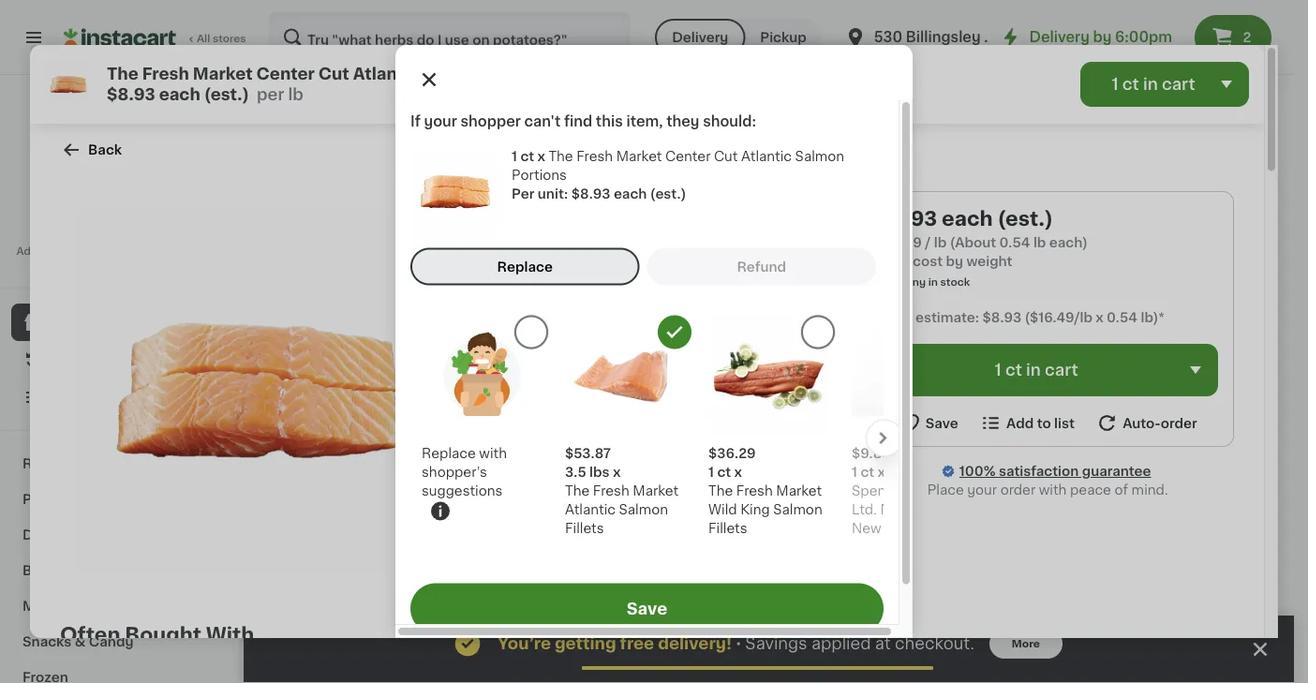 Task type: describe. For each thing, give the bounding box(es) containing it.
lb inside organic strawberries 1 lb container
[[948, 368, 958, 378]]

each (est.)
[[494, 323, 575, 338]]

about inside about 0.54 lbs final cost by weight
[[317, 593, 349, 603]]

center for the fresh market center cut atlantic salmon portions $8.93 each (est.) per lb
[[256, 66, 315, 82]]

applied
[[811, 636, 871, 652]]

(est.) inside $8.93 each (est.) $16.49 / lb (about 0.54 lb each) final cost by weight
[[997, 208, 1053, 228]]

lbs for 0.54
[[378, 593, 394, 603]]

pickup
[[760, 31, 807, 44]]

you're
[[498, 636, 551, 652]]

fresh inside $53.87 3.5 lbs x the fresh market atlantic salmon fillets
[[593, 484, 629, 497]]

experience
[[153, 246, 213, 256]]

blueberries
[[834, 387, 909, 400]]

to inside 100% satisfaction guarantee add the ultimate loyalty experience to save
[[96, 261, 107, 271]]

delivery for delivery
[[672, 31, 728, 44]]

(est.) inside save dialog
[[650, 187, 686, 200]]

organic up the 79
[[943, 304, 986, 315]]

each)
[[1049, 236, 1088, 249]]

candy
[[89, 635, 133, 648]]

view all (30+) button
[[1033, 480, 1152, 517]]

back
[[88, 143, 122, 156]]

salmon inside $36.29 1 ct x the fresh market wild king salmon fillets
[[773, 503, 822, 516]]

1 inside $36.29 1 ct x the fresh market wild king salmon fillets
[[708, 465, 714, 478]]

more button
[[989, 629, 1063, 659]]

add button for organic bananas
[[518, 171, 591, 204]]

0 horizontal spatial save button
[[410, 583, 884, 634]]

eggs
[[76, 529, 110, 542]]

oz inside organic blackberries 6 oz
[[621, 368, 633, 378]]

each inside $8.93 each (est.) $16.49 / lb (about 0.54 lb each) final cost by weight
[[942, 208, 993, 228]]

satisfaction for 100% satisfaction guarantee
[[999, 465, 1079, 478]]

price estimate: $8.93 ($16.49/lb x 0.54 lb)*
[[877, 311, 1165, 324]]

x for $36.29 1 ct x the fresh market wild king salmon fillets
[[734, 465, 742, 478]]

1 up per
[[512, 149, 517, 163]]

0.54 inside about 0.54 lbs final cost by weight
[[351, 593, 376, 603]]

0.54 inside $8.93 each (est.) $16.49 / lb (about 0.54 lb each) final cost by weight
[[999, 236, 1030, 249]]

the inside $36.29 1 ct x the fresh market wild king salmon fillets
[[708, 484, 733, 497]]

policy
[[131, 208, 164, 219]]

product group containing 13
[[776, 165, 926, 457]]

the inside $53.87 3.5 lbs x the fresh market atlantic salmon fillets
[[565, 484, 590, 497]]

organic up 13
[[778, 304, 821, 315]]

(about
[[950, 236, 996, 249]]

all stores
[[197, 33, 246, 44]]

$0.99
[[446, 368, 477, 378]]

the inside seal the seasons organic north carolina blueberries 32 oz
[[808, 350, 830, 363]]

the inside the fresh market center cut atlantic salmon portions shop all the fresh market about 0.54 lb each
[[466, 193, 505, 212]]

best
[[281, 489, 329, 509]]

atlantic for the fresh market center cut atlantic salmon portions $8.93 each (est.) per lb
[[353, 66, 419, 82]]

13
[[787, 325, 809, 345]]

cost inside $8.93 each (est.) $16.49 / lb (about 0.54 lb each) final cost by weight
[[913, 255, 943, 268]]

(est.) inside $0.39 each (estimated) element
[[535, 323, 575, 338]]

dairy & eggs
[[22, 529, 110, 542]]

stock for strawberries
[[1004, 387, 1034, 397]]

service type group
[[655, 19, 822, 56]]

lb inside the fresh market center cut atlantic salmon portions $8.93 each (est.) per lb
[[288, 87, 304, 103]]

1 vertical spatial with
[[1039, 484, 1067, 497]]

read more button
[[466, 330, 540, 349]]

snacks
[[22, 635, 72, 648]]

fresh fruit
[[281, 106, 392, 126]]

option group inside save dialog
[[410, 248, 884, 285]]

your for order
[[967, 484, 997, 497]]

100% satisfaction guarantee add the ultimate loyalty experience to save
[[16, 227, 213, 271]]

price
[[877, 311, 912, 324]]

meat & seafood link
[[11, 588, 228, 624]]

strawberries inside organic strawberries 1 lb container
[[997, 350, 1080, 363]]

atlantic for the fresh market center cut atlantic salmon portions
[[741, 149, 792, 163]]

stock for the
[[839, 424, 869, 434]]

in up auto-order
[[1157, 387, 1167, 397]]

add inside 'add to list' "button"
[[1006, 417, 1034, 430]]

cost inside about 0.54 lbs final cost by weight
[[331, 610, 354, 620]]

1 inside hass avocado 1 ct
[[281, 368, 286, 378]]

checkout.
[[895, 636, 974, 652]]

replace with shopper's suggestions link
[[422, 315, 543, 500]]

salmon
[[638, 314, 698, 327]]

market inside $36.29 1 ct x the fresh market wild king salmon fillets
[[776, 484, 822, 497]]

fresh inside the fresh market center cut atlantic salmon portions shop all the fresh market about 0.54 lb each
[[510, 193, 568, 212]]

seal
[[776, 350, 804, 363]]

treatment tracker modal dialog
[[244, 616, 1294, 683]]

york-
[[885, 521, 919, 535]]

fillets inside $53.87 3.5 lbs x the fresh market atlantic salmon fillets
[[565, 521, 604, 535]]

1 up about 0.54 lbs final cost by weight
[[344, 563, 350, 576]]

produce link
[[11, 482, 228, 517]]

stores
[[213, 33, 246, 44]]

organic inside seal the seasons organic north carolina blueberries 32 oz
[[776, 368, 829, 382]]

replace with shopper's suggestions
[[422, 446, 507, 497]]

per
[[257, 87, 284, 103]]

& for eggs
[[62, 529, 73, 542]]

hass
[[281, 350, 314, 363]]

save inside dialog
[[627, 601, 667, 617]]

style
[[919, 521, 953, 535]]

1 inside $1.89 original price: $2.59 element
[[292, 325, 300, 345]]

find
[[564, 114, 592, 128]]

530
[[874, 30, 903, 44]]

salmon for the fresh market center cut atlantic salmon portions $8.93 each (est.) per lb
[[423, 66, 486, 82]]

$13.19 original price: $16.49 element
[[776, 323, 926, 347]]

view for fresh fruit
[[1040, 110, 1073, 123]]

final inside $8.93 each (est.) $16.49 / lb (about 0.54 lb each) final cost by weight
[[877, 255, 910, 268]]

portions for the fresh market center cut atlantic salmon portions shop all the fresh market about 0.54 lb each
[[636, 215, 724, 235]]

snacks & candy
[[22, 635, 133, 648]]

lb left each)
[[1034, 236, 1046, 249]]

product group containing 8
[[941, 165, 1092, 403]]

portions for the fresh market center cut atlantic salmon portions
[[512, 168, 567, 181]]

lbs for 3.5
[[589, 465, 610, 478]]

shop inside the fresh market center cut atlantic salmon portions shop all the fresh market about 0.54 lb each
[[466, 239, 501, 252]]

delivery for delivery by 6:00pm
[[1029, 30, 1090, 44]]

x right ($16.49/lb
[[1096, 311, 1104, 324]]

fresh
[[552, 239, 589, 252]]

The Fresh Market Wild King Salmon Fillets checkbox
[[801, 315, 835, 349]]

13 19
[[787, 325, 823, 345]]

in for blackberries
[[662, 387, 672, 397]]

the fresh market center cut atlantic salmon portions
[[512, 149, 844, 181]]

$ for 8
[[945, 326, 952, 336]]

seasons
[[833, 350, 889, 363]]

fresh inside the fresh market center cut atlantic salmon portions $8.93 each (est.) per lb
[[142, 66, 189, 82]]

produce
[[22, 493, 80, 506]]

•
[[736, 636, 742, 651]]

5
[[1117, 325, 1130, 345]]

fresh inside $36.29 1 ct x the fresh market wild king salmon fillets
[[736, 484, 773, 497]]

each inside the fresh market center cut atlantic salmon portions $8.93 each (est.) per lb
[[159, 87, 200, 103]]

dairy
[[22, 529, 59, 542]]

lb up 0.4
[[487, 368, 497, 378]]

100% satisfaction guarantee link
[[959, 462, 1151, 481]]

ct inside hass avocado 1 ct
[[288, 368, 299, 378]]

2
[[1243, 31, 1251, 44]]

getting
[[555, 636, 616, 652]]

sellers
[[333, 489, 405, 509]]

guarantee for 100% satisfaction guarantee add the ultimate loyalty experience to save
[[144, 227, 199, 238]]

replace for replace
[[497, 260, 553, 273]]

view for best sellers
[[1041, 492, 1073, 505]]

89
[[302, 326, 316, 336]]

ultimate
[[63, 246, 108, 256]]

weight inside $8.93 each (est.) $16.49 / lb (about 0.54 lb each) final cost by weight
[[967, 255, 1013, 268]]

beverages
[[22, 564, 94, 577]]

salmon for the fresh market center cut atlantic salmon portions shop all the fresh market about 0.54 lb each
[[553, 215, 631, 235]]

49 inside $ 5 49
[[1132, 326, 1147, 336]]

(40+)
[[1095, 110, 1131, 123]]

hass avocado 1 ct
[[281, 350, 375, 378]]

in up estimate:
[[928, 277, 938, 287]]

$16.49 inside "element"
[[830, 331, 873, 344]]

many in stock up estimate:
[[896, 277, 970, 287]]

cut for the fresh market center cut atlantic salmon portions shop all the fresh market about 0.54 lb each
[[728, 193, 766, 212]]

oz inside seal the seasons organic north carolina blueberries 32 oz
[[792, 405, 804, 416]]

79
[[968, 326, 981, 336]]

carolina
[[776, 387, 831, 400]]

atlantic inside $53.87 3.5 lbs x the fresh market atlantic salmon fillets
[[565, 503, 616, 516]]

billingsley
[[906, 30, 981, 44]]

with inside replace with shopper's suggestions
[[479, 446, 507, 460]]

1 ct x
[[512, 149, 549, 163]]

$1.89 original price: $2.59 element
[[281, 323, 431, 347]]

by inside about 0.54 lbs final cost by weight
[[357, 610, 370, 620]]

ingredients:
[[466, 314, 564, 327]]

0 vertical spatial save
[[926, 417, 958, 430]]

buy it again link
[[11, 341, 228, 379]]

stock down 'strawberries package'
[[1170, 387, 1199, 397]]

replace for replace with shopper's suggestions
[[422, 446, 476, 460]]

market for the fresh market center cut atlantic salmon portions
[[616, 149, 662, 163]]

the inside 100% satisfaction guarantee add the ultimate loyalty experience to save
[[40, 246, 60, 256]]

they
[[666, 114, 700, 128]]

auto-order
[[1123, 417, 1197, 430]]

many for the
[[795, 424, 825, 434]]

$8.93 inside save dialog
[[571, 187, 610, 200]]

many in stock for strawberries
[[960, 387, 1034, 397]]

estimate:
[[916, 311, 979, 324]]

best sellers
[[281, 489, 405, 509]]

shopper
[[461, 114, 521, 128]]

replace button
[[410, 248, 640, 285]]

1 49 from the left
[[637, 326, 651, 336]]

in for the
[[827, 424, 837, 434]]

wild
[[708, 503, 737, 516]]

seafood
[[75, 600, 131, 613]]

$9.89 1 ct x spence & co., ltd. nova lox, new york-style
[[852, 446, 953, 535]]

the inside the fresh market center cut atlantic salmon portions
[[549, 149, 573, 163]]

organic blackberries 6 oz
[[611, 350, 749, 378]]

savings
[[745, 636, 807, 652]]

satisfaction for 100% satisfaction guarantee add the ultimate loyalty experience to save
[[79, 227, 142, 238]]

many in stock up auto-order
[[1125, 387, 1199, 397]]

lists
[[52, 391, 85, 404]]

bananas
[[502, 350, 558, 363]]

the fresh market logo image
[[78, 97, 161, 180]]

each inside organic bananas $0.99 / lb about 0.4 lb each
[[512, 383, 537, 393]]

all
[[197, 33, 210, 44]]

king
[[740, 503, 770, 516]]

the inside the fresh market center cut atlantic salmon portions $8.93 each (est.) per lb
[[107, 66, 138, 82]]

many up auto-
[[1125, 387, 1155, 397]]

/ inside $8.93 each (est.) $16.49 / lb (about 0.54 lb each) final cost by weight
[[925, 236, 931, 249]]

new
[[852, 521, 881, 535]]

3.5
[[565, 465, 586, 478]]

$16.49 inside $8.93 each (est.) $16.49 / lb (about 0.54 lb each) final cost by weight
[[877, 236, 922, 249]]

by inside delivery by 6:00pm link
[[1093, 30, 1112, 44]]

many in stock for blackberries
[[630, 387, 704, 397]]

0.54 inside the fresh market center cut atlantic salmon portions shop all the fresh market about 0.54 lb each
[[511, 261, 542, 275]]

100% satisfaction guarantee
[[959, 465, 1151, 478]]

market inside $53.87 3.5 lbs x the fresh market atlantic salmon fillets
[[633, 484, 679, 497]]

Replace with shopper's suggestions checkbox
[[514, 315, 548, 349]]

more
[[505, 333, 540, 346]]

blackberries
[[667, 350, 749, 363]]

main content containing fresh fruit
[[244, 75, 1294, 683]]

all stores link
[[64, 11, 247, 64]]



Task type: locate. For each thing, give the bounding box(es) containing it.
1 vertical spatial portions
[[512, 168, 567, 181]]

0 horizontal spatial shop
[[52, 316, 88, 329]]

your right place
[[967, 484, 997, 497]]

& for seafood
[[60, 600, 71, 613]]

replace inside button
[[497, 260, 553, 273]]

view pricing policy
[[64, 208, 164, 219]]

guarantee up of
[[1082, 465, 1151, 478]]

with up the shopper's
[[479, 446, 507, 460]]

place your order with peace of mind.
[[928, 484, 1168, 497]]

1 down hass
[[281, 368, 286, 378]]

about inside the fresh market center cut atlantic salmon portions shop all the fresh market about 0.54 lb each
[[466, 261, 507, 275]]

remove the fresh market center cut atlantic salmon portions image
[[291, 559, 313, 581]]

atlantic inside the fresh market center cut atlantic salmon portions
[[741, 149, 792, 163]]

0 horizontal spatial with
[[479, 446, 507, 460]]

in for avocado
[[332, 387, 342, 397]]

530 billingsley road
[[874, 30, 1022, 44]]

1 horizontal spatial /
[[925, 236, 931, 249]]

view down '100% satisfaction guarantee' link
[[1041, 492, 1073, 505]]

final down remove the fresh market center cut atlantic salmon portions image
[[303, 610, 329, 620]]

ingredients: atlantic salmon read more
[[466, 314, 698, 346]]

100% up ultimate
[[48, 227, 76, 238]]

save button right next items icon
[[898, 411, 958, 435]]

by
[[1093, 30, 1112, 44], [946, 255, 963, 268], [357, 610, 370, 620]]

center for the fresh market center cut atlantic salmon portions
[[665, 149, 711, 163]]

1 horizontal spatial with
[[1039, 484, 1067, 497]]

0 vertical spatial center
[[256, 66, 315, 82]]

in
[[928, 277, 938, 287], [332, 387, 342, 397], [992, 387, 1002, 397], [662, 387, 672, 397], [1157, 387, 1167, 397], [827, 424, 837, 434]]

final inside about 0.54 lbs final cost by weight
[[303, 610, 329, 620]]

view all (30+)
[[1041, 492, 1131, 505]]

lb
[[288, 87, 304, 103], [934, 236, 947, 249], [1034, 236, 1046, 249], [545, 261, 557, 275], [487, 368, 497, 378], [948, 368, 958, 378], [500, 383, 509, 393]]

100% for 100% satisfaction guarantee
[[959, 465, 996, 478]]

fresh down if your shopper can't find this item, they should:
[[576, 149, 613, 163]]

1 horizontal spatial save
[[926, 417, 958, 430]]

0 vertical spatial final
[[877, 255, 910, 268]]

49 right atlantic
[[637, 326, 651, 336]]

item carousel region containing fresh fruit
[[281, 97, 1257, 465]]

1 item carousel region from the top
[[281, 97, 1257, 465]]

/ up 0.4
[[480, 368, 484, 378]]

1 left 89
[[292, 325, 300, 345]]

lbs inside about 0.54 lbs final cost by weight
[[378, 593, 394, 603]]

market inside the fresh market center cut atlantic salmon portions
[[616, 149, 662, 163]]

1 horizontal spatial weight
[[967, 255, 1013, 268]]

atlantic down should:
[[741, 149, 792, 163]]

main content
[[244, 75, 1294, 683]]

pricing
[[92, 208, 129, 219]]

can't
[[524, 114, 561, 128]]

ltd.
[[852, 503, 877, 516]]

$8.93 inside $8.93 each (est.) $16.49 / lb (about 0.54 lb each) final cost by weight
[[877, 208, 937, 228]]

2 fillets from the left
[[708, 521, 747, 535]]

add button for hass avocado
[[353, 171, 426, 204]]

many in stock for avocado
[[300, 387, 374, 397]]

fresh down the 1 ct x
[[510, 193, 568, 212]]

cut for the fresh market center cut atlantic salmon portions
[[714, 149, 738, 163]]

oz right the 32
[[792, 405, 804, 416]]

the fresh market center cut atlantic salmon portions $8.93 each (est.) per lb
[[107, 66, 562, 103]]

delivery right road at the right top of page
[[1029, 30, 1090, 44]]

the inside the fresh market center cut atlantic salmon portions shop all the fresh market about 0.54 lb each
[[523, 239, 549, 252]]

your inside save dialog
[[424, 114, 457, 128]]

1 vertical spatial weight
[[373, 610, 407, 620]]

1 vertical spatial your
[[967, 484, 997, 497]]

weight
[[967, 255, 1013, 268], [373, 610, 407, 620]]

0 vertical spatial lbs
[[589, 465, 610, 478]]

2 button
[[1195, 15, 1272, 60]]

0 vertical spatial /
[[925, 236, 931, 249]]

$ left 89
[[285, 326, 292, 336]]

by down "(about"
[[946, 255, 963, 268]]

1 horizontal spatial $
[[945, 326, 952, 336]]

2 item carousel region from the top
[[281, 480, 1257, 683]]

2 49 from the left
[[1132, 326, 1147, 336]]

1 horizontal spatial strawberries
[[1107, 350, 1190, 363]]

$ inside $ 5 49
[[1110, 326, 1117, 336]]

with down 100% satisfaction guarantee
[[1039, 484, 1067, 497]]

next items image
[[871, 419, 895, 457]]

ct inside $9.89 1 ct x spence & co., ltd. nova lox, new york-style
[[861, 465, 874, 478]]

$ for 1
[[285, 326, 292, 336]]

& for candy
[[75, 635, 86, 648]]

the down '3.5'
[[565, 484, 590, 497]]

0 vertical spatial with
[[479, 446, 507, 460]]

1 vertical spatial guarantee
[[1082, 465, 1151, 478]]

portions inside the fresh market center cut atlantic salmon portions
[[512, 168, 567, 181]]

ct up about 0.54 lbs final cost by weight
[[353, 563, 367, 576]]

2 vertical spatial all
[[1076, 492, 1092, 505]]

$8.93 each (est.) $16.49 / lb (about 0.54 lb each) final cost by weight
[[877, 208, 1088, 268]]

0 vertical spatial about
[[466, 261, 507, 275]]

100% for 100% satisfaction guarantee add the ultimate loyalty experience to save
[[48, 227, 76, 238]]

1 vertical spatial lbs
[[378, 593, 394, 603]]

2 strawberries from the left
[[1107, 350, 1190, 363]]

should:
[[703, 114, 756, 128]]

shop
[[466, 239, 501, 252], [52, 316, 88, 329]]

all down per
[[505, 239, 520, 252]]

market for the fresh market center cut atlantic salmon portions shop all the fresh market about 0.54 lb each
[[573, 193, 646, 212]]

$ inside the $ 8 79
[[945, 326, 952, 336]]

2 vertical spatial view
[[1041, 492, 1073, 505]]

0 horizontal spatial weight
[[373, 610, 407, 620]]

100%
[[48, 227, 76, 238], [959, 465, 996, 478]]

the down the fresh market wild king salmon fillets 'checkbox'
[[808, 350, 830, 363]]

order down '100% satisfaction guarantee' link
[[1000, 484, 1036, 497]]

0 horizontal spatial $
[[285, 326, 292, 336]]

in down carolina
[[827, 424, 837, 434]]

0 horizontal spatial replace
[[422, 446, 476, 460]]

fillets down '3.5'
[[565, 521, 604, 535]]

1 vertical spatial replace
[[422, 446, 476, 460]]

0 horizontal spatial your
[[424, 114, 457, 128]]

ct down $9.89
[[861, 465, 874, 478]]

49
[[637, 326, 651, 336], [1132, 326, 1147, 336]]

portions for the fresh market center cut atlantic salmon portions $8.93 each (est.) per lb
[[490, 66, 562, 82]]

2 horizontal spatial by
[[1093, 30, 1112, 44]]

lox,
[[917, 503, 945, 516]]

organic strawberries 1 lb container
[[941, 350, 1080, 378]]

fresh down "$53.87"
[[593, 484, 629, 497]]

many up the price on the top
[[896, 277, 926, 287]]

save dialog
[[395, 45, 984, 638]]

&
[[906, 484, 916, 497], [62, 529, 73, 542], [60, 600, 71, 613], [75, 635, 86, 648]]

all for sellers
[[1076, 492, 1092, 505]]

0 vertical spatial replace
[[497, 260, 553, 273]]

fillets
[[565, 521, 604, 535], [708, 521, 747, 535]]

this
[[596, 114, 623, 128]]

pickup button
[[745, 19, 822, 56]]

fresh down all stores link
[[142, 66, 189, 82]]

1
[[512, 149, 517, 163], [292, 325, 300, 345], [281, 368, 286, 378], [941, 368, 946, 378], [708, 465, 714, 478], [852, 465, 857, 478], [344, 563, 350, 576]]

final up the price on the top
[[877, 255, 910, 268]]

1 vertical spatial to
[[1037, 417, 1051, 430]]

1 horizontal spatial satisfaction
[[999, 465, 1079, 478]]

add to list button
[[979, 411, 1075, 435]]

0 horizontal spatial the
[[523, 239, 549, 252]]

0 horizontal spatial cost
[[331, 610, 354, 620]]

1 vertical spatial shop
[[52, 316, 88, 329]]

delivery left pickup button
[[672, 31, 728, 44]]

1 inside $9.89 1 ct x spence & co., ltd. nova lox, new york-style
[[852, 465, 857, 478]]

0 horizontal spatial order
[[1000, 484, 1036, 497]]

guarantee up experience at the left top of page
[[144, 227, 199, 238]]

your right if
[[424, 114, 457, 128]]

atlantic down '3.5'
[[565, 503, 616, 516]]

stock for blackberries
[[674, 387, 704, 397]]

stock for avocado
[[344, 387, 374, 397]]

2 vertical spatial by
[[357, 610, 370, 620]]

many down organic blackberries 6 oz
[[630, 387, 660, 397]]

2 vertical spatial portions
[[636, 215, 724, 235]]

option group
[[410, 248, 884, 285]]

all inside "popup button"
[[1076, 110, 1091, 123]]

lb right 0.4
[[500, 383, 509, 393]]

0 horizontal spatial final
[[303, 610, 329, 620]]

0 vertical spatial cut
[[318, 66, 349, 82]]

2 vertical spatial about
[[317, 593, 349, 603]]

recipes
[[22, 457, 78, 470]]

(est.) inside the fresh market center cut atlantic salmon portions $8.93 each (est.) per lb
[[204, 87, 249, 103]]

the
[[523, 239, 549, 252], [808, 350, 830, 363]]

None search field
[[268, 11, 631, 64]]

view pricing policy link
[[64, 206, 175, 221]]

about
[[466, 261, 507, 275], [446, 383, 478, 393], [317, 593, 349, 603]]

1 horizontal spatial by
[[946, 255, 963, 268]]

salmon for the fresh market center cut atlantic salmon portions
[[795, 149, 844, 163]]

32
[[776, 405, 790, 416]]

delivery button
[[655, 19, 745, 56]]

bought
[[125, 625, 201, 645]]

0 vertical spatial weight
[[967, 255, 1013, 268]]

1 horizontal spatial oz
[[792, 405, 804, 416]]

product group containing 1
[[281, 165, 431, 403]]

shop up ingredients:
[[466, 239, 501, 252]]

cut up refund
[[728, 193, 766, 212]]

if
[[410, 114, 421, 128]]

1 vertical spatial 100%
[[959, 465, 996, 478]]

1 vertical spatial save
[[627, 601, 667, 617]]

lb inside the fresh market center cut atlantic salmon portions shop all the fresh market about 0.54 lb each
[[545, 261, 557, 275]]

0.54 right "(about"
[[999, 236, 1030, 249]]

shop up the buy
[[52, 316, 88, 329]]

market inside the fresh market center cut atlantic salmon portions $8.93 each (est.) per lb
[[193, 66, 253, 82]]

0.54 up 5
[[1107, 311, 1138, 324]]

0 horizontal spatial delivery
[[672, 31, 728, 44]]

0 vertical spatial the
[[523, 239, 549, 252]]

cost
[[913, 255, 943, 268], [331, 610, 354, 620]]

stock down avocado at left
[[344, 387, 374, 397]]

1 fillets from the left
[[565, 521, 604, 535]]

organic inside organic blackberries 6 oz
[[611, 350, 664, 363]]

0 vertical spatial all
[[1076, 110, 1091, 123]]

many
[[896, 277, 926, 287], [300, 387, 330, 397], [960, 387, 990, 397], [630, 387, 660, 397], [1125, 387, 1155, 397], [795, 424, 825, 434]]

1 vertical spatial save button
[[410, 583, 884, 634]]

0 vertical spatial view
[[1040, 110, 1073, 123]]

more
[[1012, 639, 1040, 649]]

1 vertical spatial by
[[946, 255, 963, 268]]

19
[[811, 326, 823, 336]]

cut for the fresh market center cut atlantic salmon portions $8.93 each (est.) per lb
[[318, 66, 349, 82]]

center up "per"
[[256, 66, 315, 82]]

1 horizontal spatial replace
[[497, 260, 553, 273]]

stock up estimate:
[[940, 277, 970, 287]]

0 vertical spatial $16.49
[[877, 236, 922, 249]]

cut inside the fresh market center cut atlantic salmon portions $8.93 each (est.) per lb
[[318, 66, 349, 82]]

atlantic for the fresh market center cut atlantic salmon portions shop all the fresh market about 0.54 lb each
[[466, 215, 548, 235]]

0.54
[[999, 236, 1030, 249], [511, 261, 542, 275], [1107, 311, 1138, 324], [351, 593, 376, 603]]

/ inside organic bananas $0.99 / lb about 0.4 lb each
[[480, 368, 484, 378]]

salmon inside the fresh market center cut atlantic salmon portions
[[795, 149, 844, 163]]

x inside $9.89 1 ct x spence & co., ltd. nova lox, new york-style
[[878, 465, 886, 478]]

add button for strawberries package
[[1179, 171, 1251, 204]]

many in stock down carolina
[[795, 424, 869, 434]]

auto-
[[1123, 417, 1161, 430]]

100% satisfaction guarantee button
[[29, 221, 210, 240]]

order down 'strawberries package'
[[1161, 417, 1197, 430]]

meat
[[22, 600, 57, 613]]

1 vertical spatial cost
[[331, 610, 354, 620]]

cut down should:
[[714, 149, 738, 163]]

ct
[[520, 149, 534, 163], [288, 368, 299, 378], [717, 465, 731, 478], [861, 465, 874, 478], [353, 563, 367, 576]]

portions up "can't"
[[490, 66, 562, 82]]

container
[[961, 368, 1012, 378]]

north
[[832, 368, 870, 382]]

to inside 'add to list' "button"
[[1037, 417, 1051, 430]]

organic up $0.99
[[446, 350, 499, 363]]

market for the fresh market center cut atlantic salmon portions $8.93 each (est.) per lb
[[193, 66, 253, 82]]

1 down $9.89
[[852, 465, 857, 478]]

& left "co.,"
[[906, 484, 916, 497]]

2 vertical spatial cut
[[728, 193, 766, 212]]

1 vertical spatial the
[[808, 350, 830, 363]]

road
[[984, 30, 1022, 44]]

weight inside about 0.54 lbs final cost by weight
[[373, 610, 407, 620]]

product group containing add
[[776, 547, 926, 683]]

product group containing 1 ct
[[281, 547, 431, 683]]

again
[[95, 353, 132, 366]]

0 vertical spatial order
[[1161, 417, 1197, 430]]

$ for 5
[[1110, 326, 1117, 336]]

replace inside replace with shopper's suggestions
[[422, 446, 476, 460]]

product group
[[281, 165, 431, 403], [446, 165, 596, 396], [611, 165, 761, 403], [776, 165, 926, 457], [941, 165, 1092, 403], [1107, 165, 1257, 403], [281, 547, 431, 683], [446, 547, 596, 683], [611, 547, 761, 683], [776, 547, 926, 683]]

salmon inside the fresh market center cut atlantic salmon portions $8.93 each (est.) per lb
[[423, 66, 486, 82]]

0 horizontal spatial oz
[[621, 368, 633, 378]]

to left save
[[96, 261, 107, 271]]

stock down organic blackberries 6 oz
[[674, 387, 704, 397]]

atlantic
[[353, 66, 419, 82], [741, 149, 792, 163], [466, 215, 548, 235], [565, 503, 616, 516]]

2 vertical spatial center
[[651, 193, 723, 212]]

0 vertical spatial oz
[[621, 368, 633, 378]]

delivery by 6:00pm
[[1029, 30, 1172, 44]]

1 horizontal spatial 49
[[1132, 326, 1147, 336]]

oz right the 6 in the bottom left of the page
[[621, 368, 633, 378]]

product group containing 5
[[1107, 165, 1257, 403]]

save button up free
[[410, 583, 884, 634]]

1 vertical spatial view
[[64, 208, 89, 219]]

your for shopper
[[424, 114, 457, 128]]

x right '3.5'
[[613, 465, 621, 478]]

0 horizontal spatial /
[[480, 368, 484, 378]]

0 horizontal spatial 49
[[637, 326, 651, 336]]

• savings applied at checkout.
[[736, 636, 974, 652]]

1 horizontal spatial delivery
[[1029, 30, 1090, 44]]

guarantee for 100% satisfaction guarantee
[[1082, 465, 1151, 478]]

0 horizontal spatial guarantee
[[144, 227, 199, 238]]

1 horizontal spatial $16.49
[[877, 236, 922, 249]]

dairy & eggs link
[[11, 517, 228, 553]]

guarantee inside 100% satisfaction guarantee add the ultimate loyalty experience to save
[[144, 227, 199, 238]]

stock
[[940, 277, 970, 287], [344, 387, 374, 397], [1004, 387, 1034, 397], [674, 387, 704, 397], [1170, 387, 1199, 397], [839, 424, 869, 434]]

1 ct
[[344, 563, 367, 576]]

$8.93 inside the fresh market center cut atlantic salmon portions $8.93 each (est.) per lb
[[107, 87, 155, 103]]

refund
[[737, 260, 786, 273]]

1 horizontal spatial cost
[[913, 255, 943, 268]]

the up wild
[[708, 484, 733, 497]]

0 vertical spatial guarantee
[[144, 227, 199, 238]]

1 horizontal spatial shop
[[466, 239, 501, 252]]

atlantic down per
[[466, 215, 548, 235]]

0.54 down 1 ct
[[351, 593, 376, 603]]

1 vertical spatial order
[[1000, 484, 1036, 497]]

product group containing organic blackberries
[[611, 165, 761, 403]]

about inside organic bananas $0.99 / lb about 0.4 lb each
[[446, 383, 478, 393]]

order inside button
[[1161, 417, 1197, 430]]

$ inside $ 1 89
[[285, 326, 292, 336]]

in for strawberries
[[992, 387, 1002, 397]]

fresh inside the fresh market center cut atlantic salmon portions
[[576, 149, 613, 163]]

$0.39 each (estimated) element
[[446, 323, 596, 347]]

item,
[[626, 114, 663, 128]]

0 vertical spatial save button
[[898, 411, 958, 435]]

1 horizontal spatial lbs
[[589, 465, 610, 478]]

x inside $53.87 3.5 lbs x the fresh market atlantic salmon fillets
[[613, 465, 621, 478]]

fillets inside $36.29 1 ct x the fresh market wild king salmon fillets
[[708, 521, 747, 535]]

100% inside 100% satisfaction guarantee add the ultimate loyalty experience to save
[[48, 227, 76, 238]]

organic inside organic strawberries 1 lb container
[[941, 350, 994, 363]]

add inside 100% satisfaction guarantee add the ultimate loyalty experience to save
[[16, 246, 38, 256]]

each
[[159, 87, 200, 103], [614, 187, 647, 200], [942, 208, 993, 228], [561, 261, 594, 275], [494, 323, 531, 338], [512, 383, 537, 393]]

1 $ from the left
[[285, 326, 292, 336]]

1 vertical spatial center
[[665, 149, 711, 163]]

x for $53.87 3.5 lbs x the fresh market atlantic salmon fillets
[[613, 465, 621, 478]]

1 horizontal spatial to
[[1037, 417, 1051, 430]]

1 vertical spatial oz
[[792, 405, 804, 416]]

recipes link
[[11, 446, 228, 482]]

$
[[285, 326, 292, 336], [945, 326, 952, 336], [1110, 326, 1117, 336]]

suggestions
[[422, 484, 503, 497]]

item carousel region
[[281, 97, 1257, 465], [281, 480, 1257, 683]]

1 horizontal spatial guarantee
[[1082, 465, 1151, 478]]

0.54 up ingredients:
[[511, 261, 542, 275]]

buy it again
[[52, 353, 132, 366]]

organic down the $ 8 79
[[941, 350, 994, 363]]

many down hass avocado 1 ct
[[300, 387, 330, 397]]

add button for organic strawberries
[[1014, 171, 1086, 204]]

view inside popup button
[[1041, 492, 1073, 505]]

view all (40+) button
[[1033, 97, 1152, 135]]

cut inside the fresh market center cut atlantic salmon portions shop all the fresh market about 0.54 lb each
[[728, 193, 766, 212]]

x down "can't"
[[537, 149, 545, 163]]

x up the spence
[[878, 465, 886, 478]]

about up ingredients:
[[466, 261, 507, 275]]

many in stock down container
[[960, 387, 1034, 397]]

many in stock down hass avocado 1 ct
[[300, 387, 374, 397]]

0 vertical spatial item carousel region
[[281, 97, 1257, 465]]

all for fruit
[[1076, 110, 1091, 123]]

the left per
[[466, 193, 505, 212]]

replace up the shopper's
[[422, 446, 476, 460]]

0 vertical spatial satisfaction
[[79, 227, 142, 238]]

portions inside the fresh market center cut atlantic salmon portions shop all the fresh market about 0.54 lb each
[[636, 215, 724, 235]]

1 ct x  the fresh market wild king salmon fillets - slide 3 of 11 group
[[708, 315, 835, 546]]

1 vertical spatial item carousel region
[[281, 480, 1257, 683]]

nova
[[880, 503, 914, 516]]

all inside popup button
[[1076, 492, 1092, 505]]

center
[[256, 66, 315, 82], [665, 149, 711, 163], [651, 193, 723, 212]]

0 horizontal spatial save
[[627, 601, 667, 617]]

1 horizontal spatial 100%
[[959, 465, 996, 478]]

0 vertical spatial 100%
[[48, 227, 76, 238]]

center inside the fresh market center cut atlantic salmon portions shop all the fresh market about 0.54 lb each
[[651, 193, 723, 212]]

product group containing 0
[[446, 165, 596, 396]]

many for blackberries
[[630, 387, 660, 397]]

/
[[925, 236, 931, 249], [480, 368, 484, 378]]

$9.89
[[852, 446, 891, 460]]

many for strawberries
[[960, 387, 990, 397]]

$ 5 49
[[1110, 325, 1147, 345]]

0 horizontal spatial lbs
[[378, 593, 394, 603]]

0 vertical spatial shop
[[466, 239, 501, 252]]

organic inside organic bananas $0.99 / lb about 0.4 lb each
[[446, 350, 499, 363]]

$16.49 up seasons
[[830, 331, 873, 344]]

each inside the fresh market center cut atlantic salmon portions shop all the fresh market about 0.54 lb each
[[561, 261, 594, 275]]

ct up per
[[520, 149, 534, 163]]

1 horizontal spatial save button
[[898, 411, 958, 435]]

view all (40+)
[[1040, 110, 1131, 123]]

0 horizontal spatial $16.49
[[830, 331, 873, 344]]

0 vertical spatial portions
[[490, 66, 562, 82]]

1 left container
[[941, 368, 946, 378]]

place
[[928, 484, 964, 497]]

2 $ from the left
[[945, 326, 952, 336]]

unit:
[[538, 187, 568, 200]]

ct inside $36.29 1 ct x the fresh market wild king salmon fillets
[[717, 465, 731, 478]]

many in stock for the
[[795, 424, 869, 434]]

3 $ from the left
[[1110, 326, 1117, 336]]

1 horizontal spatial fillets
[[708, 521, 747, 535]]

& left candy
[[75, 635, 86, 648]]

x
[[537, 149, 545, 163], [1096, 311, 1104, 324], [613, 465, 621, 478], [734, 465, 742, 478], [878, 465, 886, 478]]

& inside $9.89 1 ct x spence & co., ltd. nova lox, new york-style
[[906, 484, 916, 497]]

lb left "(about"
[[934, 236, 947, 249]]

all inside the fresh market center cut atlantic salmon portions shop all the fresh market about 0.54 lb each
[[505, 239, 520, 252]]

cost up estimate:
[[913, 255, 943, 268]]

cut inside the fresh market center cut atlantic salmon portions
[[714, 149, 738, 163]]

lbs
[[589, 465, 610, 478], [378, 593, 394, 603]]

view inside "popup button"
[[1040, 110, 1073, 123]]

many for avocado
[[300, 387, 330, 397]]

1 strawberries from the left
[[997, 350, 1080, 363]]

instacart logo image
[[64, 26, 176, 49]]

center inside the fresh market center cut atlantic salmon portions $8.93 each (est.) per lb
[[256, 66, 315, 82]]

item carousel region containing best sellers
[[281, 480, 1257, 683]]

option group containing replace
[[410, 248, 884, 285]]

shop link
[[11, 304, 228, 341]]

organic up carolina
[[776, 368, 829, 382]]

often
[[60, 625, 120, 645]]

x for $9.89 1 ct x spence & co., ltd. nova lox, new york-style
[[878, 465, 886, 478]]

1 horizontal spatial final
[[877, 255, 910, 268]]

atlantic up fruit
[[353, 66, 419, 82]]

1 inside organic strawberries 1 lb container
[[941, 368, 946, 378]]

save up free
[[627, 601, 667, 617]]

1 down $36.29
[[708, 465, 714, 478]]

portions down the fresh market center cut atlantic salmon portions
[[636, 215, 724, 235]]

$ down estimate:
[[945, 326, 952, 336]]

with
[[479, 446, 507, 460], [1039, 484, 1067, 497]]

ct down $36.29
[[717, 465, 731, 478]]

replace with shopper's suggestions - slide 1 of 11 group
[[422, 315, 548, 546]]

stock up $9.89
[[839, 424, 869, 434]]

strawberries package
[[1107, 350, 1249, 363]]

0
[[457, 325, 471, 345]]

0 horizontal spatial fillets
[[565, 521, 604, 535]]

salmon inside $53.87 3.5 lbs x the fresh market atlantic salmon fillets
[[619, 503, 668, 516]]

each inside save dialog
[[614, 187, 647, 200]]

1 vertical spatial /
[[480, 368, 484, 378]]

1 vertical spatial final
[[303, 610, 329, 620]]

replace down fresh
[[497, 260, 553, 273]]

read
[[466, 333, 501, 346]]

cost down 1 ct
[[331, 610, 354, 620]]

1 vertical spatial $16.49
[[830, 331, 873, 344]]

1 horizontal spatial order
[[1161, 417, 1197, 430]]

1 vertical spatial cut
[[714, 149, 738, 163]]

the left ultimate
[[40, 246, 60, 256]]

fresh inside item carousel region
[[281, 106, 339, 126]]

salmon
[[423, 66, 486, 82], [795, 149, 844, 163], [553, 215, 631, 235], [619, 503, 668, 516], [773, 503, 822, 516]]

1 vertical spatial all
[[505, 239, 520, 252]]

49 right 5
[[1132, 326, 1147, 336]]

center for the fresh market center cut atlantic salmon portions shop all the fresh market about 0.54 lb each
[[651, 193, 723, 212]]

atlantic inside the fresh market center cut atlantic salmon portions shop all the fresh market about 0.54 lb each
[[466, 215, 548, 235]]

0 horizontal spatial 100%
[[48, 227, 76, 238]]

8
[[952, 325, 966, 345]]

many in stock down organic blackberries 6 oz
[[630, 387, 704, 397]]

portions inside the fresh market center cut atlantic salmon portions $8.93 each (est.) per lb
[[490, 66, 562, 82]]

lbs inside $53.87 3.5 lbs x the fresh market atlantic salmon fillets
[[589, 465, 610, 478]]

by inside $8.93 each (est.) $16.49 / lb (about 0.54 lb each) final cost by weight
[[946, 255, 963, 268]]

lb right "per"
[[288, 87, 304, 103]]

auto-order button
[[1096, 411, 1197, 435]]

/ left "(about"
[[925, 236, 931, 249]]

view left pricing
[[64, 208, 89, 219]]

guarantee inside '100% satisfaction guarantee' link
[[1082, 465, 1151, 478]]

(30+)
[[1095, 492, 1131, 505]]

all left (30+)
[[1076, 492, 1092, 505]]

organic up the 6 in the bottom left of the page
[[611, 350, 664, 363]]

market inside the fresh market center cut atlantic salmon portions shop all the fresh market about 0.54 lb each
[[573, 193, 646, 212]]



Task type: vqa. For each thing, say whether or not it's contained in the screenshot.
second 15 from right
no



